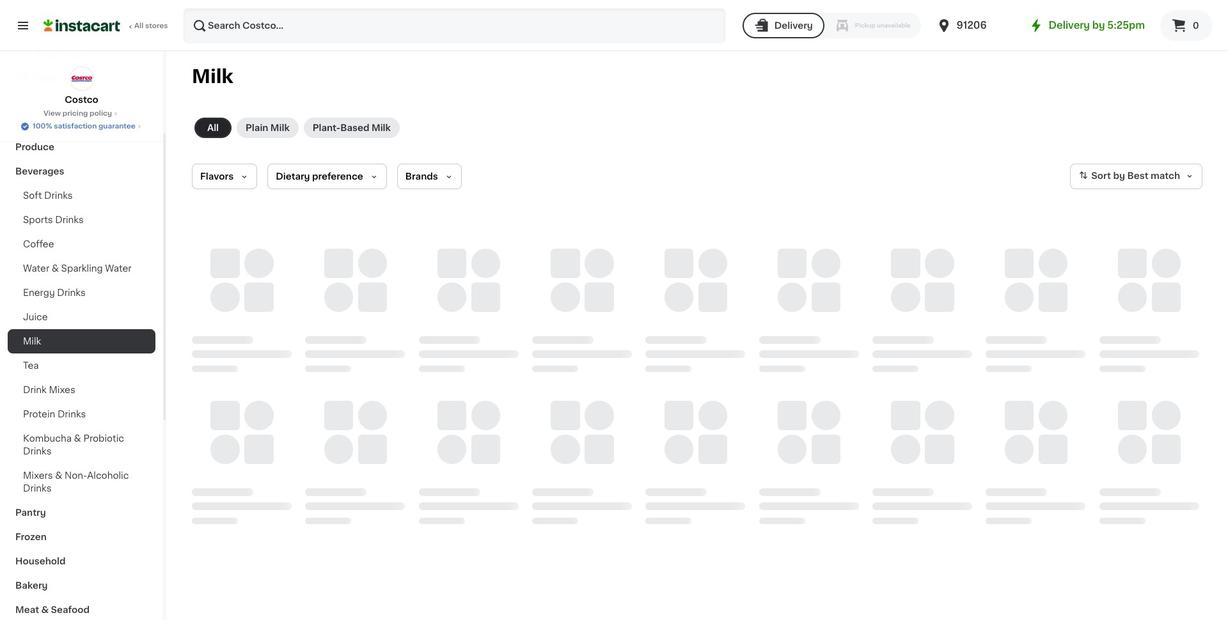 Task type: vqa. For each thing, say whether or not it's contained in the screenshot.
All corresponding to All stores
yes



Task type: describe. For each thing, give the bounding box(es) containing it.
view
[[43, 110, 61, 117]]

again
[[65, 47, 90, 56]]

coffee link
[[8, 232, 155, 256]]

protein drinks link
[[8, 402, 155, 427]]

juice
[[23, 313, 48, 322]]

100% satisfaction guarantee button
[[20, 119, 143, 132]]

tea
[[23, 361, 39, 370]]

drinks for energy drinks
[[57, 288, 86, 297]]

by for delivery
[[1092, 20, 1105, 30]]

brands button
[[397, 164, 462, 189]]

produce link
[[8, 135, 155, 159]]

view pricing policy
[[43, 110, 112, 117]]

Best match Sort by field
[[1070, 164, 1203, 189]]

frozen link
[[8, 525, 155, 549]]

dietary preference
[[276, 172, 363, 181]]

plant-
[[313, 123, 340, 132]]

brands
[[405, 172, 438, 181]]

bakery
[[15, 581, 48, 590]]

plant-based milk link
[[304, 118, 400, 138]]

91206 button
[[936, 8, 1013, 43]]

guarantee
[[98, 123, 136, 130]]

drinks inside mixers & non-alcoholic drinks
[[23, 484, 52, 493]]

& for kombucha
[[74, 434, 81, 443]]

mixers & non-alcoholic drinks link
[[8, 464, 155, 501]]

service type group
[[742, 13, 921, 38]]

preference
[[312, 172, 363, 181]]

plain milk link
[[237, 118, 299, 138]]

flavors
[[200, 172, 234, 181]]

kombucha & probiotic drinks link
[[8, 427, 155, 464]]

buy
[[36, 47, 54, 56]]

1 water from the left
[[23, 264, 49, 273]]

protein
[[23, 410, 55, 419]]

91206
[[957, 20, 987, 30]]

sports drinks link
[[8, 208, 155, 232]]

0 button
[[1160, 10, 1213, 41]]

satisfaction
[[54, 123, 97, 130]]

instacart logo image
[[43, 18, 120, 33]]

costco
[[65, 95, 98, 104]]

delivery by 5:25pm
[[1049, 20, 1145, 30]]

plain milk
[[246, 123, 290, 132]]

2 water from the left
[[105, 264, 131, 273]]

stores
[[145, 22, 168, 29]]

kirkland signature
[[15, 118, 100, 127]]

& for meat
[[41, 606, 49, 615]]

protein drinks
[[23, 410, 86, 419]]

water & sparkling water link
[[8, 256, 155, 281]]

probiotic
[[83, 434, 124, 443]]

kirkland signature link
[[8, 111, 155, 135]]

beverages
[[15, 167, 64, 176]]

kombucha
[[23, 434, 72, 443]]

it
[[56, 47, 62, 56]]

meat & seafood
[[15, 606, 90, 615]]

household
[[15, 557, 66, 566]]

5:25pm
[[1107, 20, 1145, 30]]

pantry
[[15, 509, 46, 517]]

alcoholic
[[87, 471, 129, 480]]

plain
[[246, 123, 268, 132]]

energy drinks link
[[8, 281, 155, 305]]

100%
[[33, 123, 52, 130]]

& for mixers
[[55, 471, 62, 480]]

kirkland
[[15, 118, 53, 127]]

dietary
[[276, 172, 310, 181]]

costco logo image
[[69, 67, 94, 91]]

milk link
[[8, 329, 155, 354]]

produce
[[15, 143, 54, 152]]

drinks for sports drinks
[[55, 216, 84, 225]]



Task type: locate. For each thing, give the bounding box(es) containing it.
&
[[52, 264, 59, 273], [74, 434, 81, 443], [55, 471, 62, 480], [41, 606, 49, 615]]

drink mixes
[[23, 386, 75, 395]]

dietary preference button
[[267, 164, 387, 189]]

milk
[[192, 67, 233, 86], [270, 123, 290, 132], [372, 123, 391, 132], [23, 337, 41, 346]]

delivery button
[[742, 13, 824, 38]]

all stores
[[134, 22, 168, 29]]

water right the sparkling
[[105, 264, 131, 273]]

& left non-
[[55, 471, 62, 480]]

by left 5:25pm
[[1092, 20, 1105, 30]]

non-
[[65, 471, 87, 480]]

water & sparkling water
[[23, 264, 131, 273]]

& right meat
[[41, 606, 49, 615]]

sort
[[1091, 172, 1111, 181]]

drinks down mixers
[[23, 484, 52, 493]]

None search field
[[183, 8, 726, 43]]

policy
[[90, 110, 112, 117]]

coffee
[[23, 240, 54, 249]]

sports drinks
[[23, 216, 84, 225]]

milk right plain
[[270, 123, 290, 132]]

water down coffee
[[23, 264, 49, 273]]

by inside delivery by 5:25pm "link"
[[1092, 20, 1105, 30]]

by
[[1092, 20, 1105, 30], [1113, 172, 1125, 181]]

all stores link
[[43, 8, 169, 43]]

all left the 'stores' at left
[[134, 22, 143, 29]]

delivery
[[1049, 20, 1090, 30], [774, 21, 813, 30]]

by inside best match sort by "field"
[[1113, 172, 1125, 181]]

bakery link
[[8, 574, 155, 598]]

& inside 'link'
[[52, 264, 59, 273]]

sports
[[23, 216, 53, 225]]

0 vertical spatial by
[[1092, 20, 1105, 30]]

milk up tea
[[23, 337, 41, 346]]

1 horizontal spatial water
[[105, 264, 131, 273]]

best match
[[1127, 172, 1180, 181]]

all for all stores
[[134, 22, 143, 29]]

drinks up the coffee link
[[55, 216, 84, 225]]

signature
[[55, 118, 100, 127]]

1 vertical spatial by
[[1113, 172, 1125, 181]]

drinks down water & sparkling water
[[57, 288, 86, 297]]

all left plain
[[207, 123, 219, 132]]

household link
[[8, 549, 155, 574]]

drinks down kombucha
[[23, 447, 52, 456]]

0 horizontal spatial by
[[1092, 20, 1105, 30]]

& for water
[[52, 264, 59, 273]]

plant-based milk
[[313, 123, 391, 132]]

0 horizontal spatial all
[[134, 22, 143, 29]]

mixers & non-alcoholic drinks
[[23, 471, 129, 493]]

soft drinks link
[[8, 184, 155, 208]]

0 horizontal spatial water
[[23, 264, 49, 273]]

costco link
[[65, 67, 98, 106]]

soft
[[23, 191, 42, 200]]

best
[[1127, 172, 1148, 181]]

0 horizontal spatial delivery
[[774, 21, 813, 30]]

soft drinks
[[23, 191, 73, 200]]

sort by
[[1091, 172, 1125, 181]]

match
[[1151, 172, 1180, 181]]

seafood
[[51, 606, 90, 615]]

sparkling
[[61, 264, 103, 273]]

0
[[1193, 21, 1199, 30]]

drink mixes link
[[8, 378, 155, 402]]

all
[[134, 22, 143, 29], [207, 123, 219, 132]]

pricing
[[63, 110, 88, 117]]

milk up all link
[[192, 67, 233, 86]]

energy drinks
[[23, 288, 86, 297]]

1 horizontal spatial delivery
[[1049, 20, 1090, 30]]

drinks for soft drinks
[[44, 191, 73, 200]]

buy it again link
[[8, 39, 155, 65]]

1 horizontal spatial all
[[207, 123, 219, 132]]

flavors button
[[192, 164, 257, 189]]

by for sort
[[1113, 172, 1125, 181]]

water
[[23, 264, 49, 273], [105, 264, 131, 273]]

delivery inside "link"
[[1049, 20, 1090, 30]]

Search field
[[184, 9, 725, 42]]

drink
[[23, 386, 47, 395]]

drinks down mixes
[[57, 410, 86, 419]]

1 horizontal spatial by
[[1113, 172, 1125, 181]]

drinks
[[44, 191, 73, 200], [55, 216, 84, 225], [57, 288, 86, 297], [57, 410, 86, 419], [23, 447, 52, 456], [23, 484, 52, 493]]

beverages link
[[8, 159, 155, 184]]

delivery inside button
[[774, 21, 813, 30]]

0 vertical spatial all
[[134, 22, 143, 29]]

pantry link
[[8, 501, 155, 525]]

drinks up "sports drinks"
[[44, 191, 73, 200]]

buy it again
[[36, 47, 90, 56]]

juice link
[[8, 305, 155, 329]]

lists
[[36, 73, 58, 82]]

view pricing policy link
[[43, 109, 120, 119]]

mixes
[[49, 386, 75, 395]]

1 vertical spatial all
[[207, 123, 219, 132]]

& down protein drinks link on the left bottom
[[74, 434, 81, 443]]

by right sort on the top right of page
[[1113, 172, 1125, 181]]

meat & seafood link
[[8, 598, 155, 620]]

delivery for delivery by 5:25pm
[[1049, 20, 1090, 30]]

& up energy drinks
[[52, 264, 59, 273]]

mixers
[[23, 471, 53, 480]]

drinks inside kombucha & probiotic drinks
[[23, 447, 52, 456]]

tea link
[[8, 354, 155, 378]]

based
[[340, 123, 369, 132]]

meat
[[15, 606, 39, 615]]

all for all
[[207, 123, 219, 132]]

drinks for protein drinks
[[57, 410, 86, 419]]

kombucha & probiotic drinks
[[23, 434, 124, 456]]

milk right 'based'
[[372, 123, 391, 132]]

& inside mixers & non-alcoholic drinks
[[55, 471, 62, 480]]

frozen
[[15, 533, 47, 542]]

lists link
[[8, 65, 155, 90]]

delivery by 5:25pm link
[[1028, 18, 1145, 33]]

all link
[[194, 118, 232, 138]]

energy
[[23, 288, 55, 297]]

delivery for delivery
[[774, 21, 813, 30]]

& inside kombucha & probiotic drinks
[[74, 434, 81, 443]]

100% satisfaction guarantee
[[33, 123, 136, 130]]



